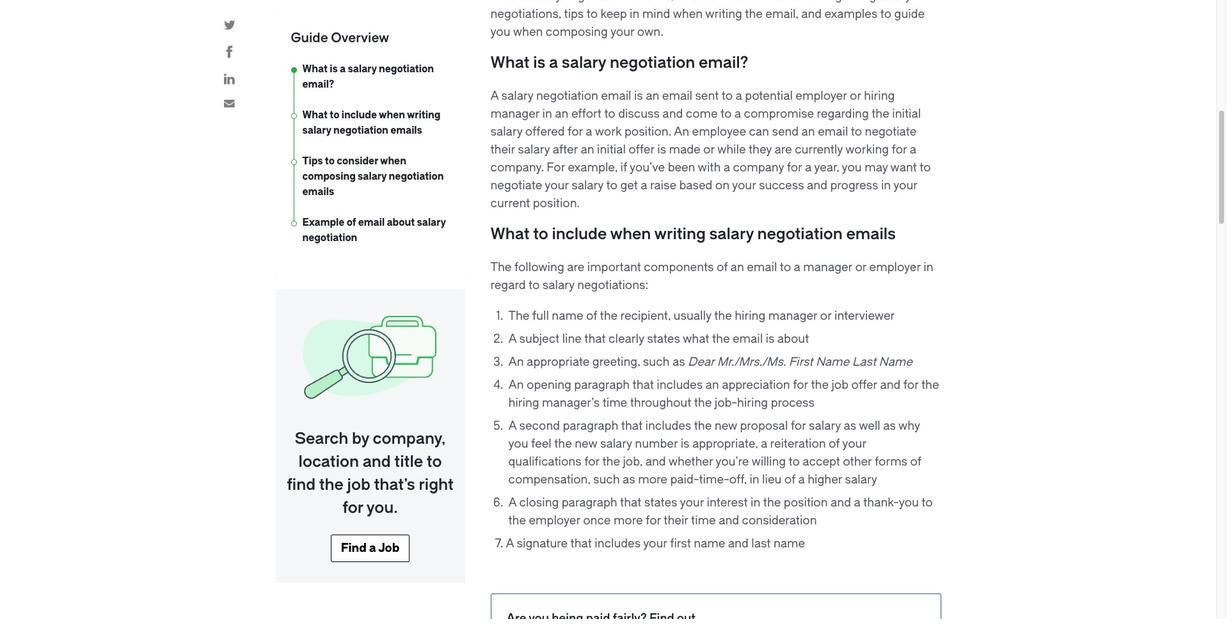 Task type: locate. For each thing, give the bounding box(es) containing it.
1 vertical spatial employer
[[870, 261, 921, 275]]

or up interviewer
[[856, 261, 867, 275]]

the for what to include when writing salary negotiation emails
[[491, 261, 512, 275]]

an up currently
[[802, 125, 815, 139]]

that
[[585, 332, 606, 346], [633, 378, 654, 392], [621, 419, 643, 433], [620, 496, 642, 510], [571, 537, 592, 551]]

that right line
[[585, 332, 606, 346]]

0 horizontal spatial offer
[[629, 143, 655, 157]]

share this post through email image
[[224, 100, 235, 108]]

employee
[[692, 125, 746, 139]]

an left opening
[[509, 378, 524, 392]]

of right components at the top right
[[717, 261, 728, 275]]

they
[[749, 143, 772, 157]]

salary inside 'example of email about salary negotiation'
[[417, 217, 446, 229]]

initial down 'work'
[[597, 143, 626, 157]]

0 vertical spatial initial
[[893, 107, 921, 121]]

1 vertical spatial about
[[778, 332, 809, 346]]

0 horizontal spatial about
[[387, 217, 415, 229]]

a inside the following are important components of an email to a manager or employer in regard to salary negotiations:
[[794, 261, 801, 275]]

emails down composing
[[302, 186, 334, 198]]

negotiation down the example
[[302, 232, 357, 244]]

0 vertical spatial the
[[491, 261, 512, 275]]

manager
[[491, 107, 540, 121], [804, 261, 853, 275], [769, 309, 818, 323]]

process
[[771, 396, 815, 410]]

send
[[772, 125, 799, 139]]

1 vertical spatial includes
[[646, 419, 692, 433]]

their up first
[[664, 514, 689, 528]]

manager up the first
[[769, 309, 818, 323]]

2 vertical spatial includes
[[595, 537, 641, 551]]

that up throughout
[[633, 378, 654, 392]]

offer down last
[[852, 378, 878, 392]]

1 horizontal spatial their
[[664, 514, 689, 528]]

email? up sent
[[699, 54, 749, 72]]

to inside a second paragraph that includes the new proposal for salary as well as why you feel the new salary number is appropriate, a reiteration of your qualifications for the job, and whether you're willing to accept other forms of compensation, such as more paid-time-off, in lieu of a higher salary
[[789, 455, 800, 469]]

and left last
[[728, 537, 749, 551]]

position
[[784, 496, 828, 510]]

company,
[[373, 430, 446, 448]]

0 vertical spatial you
[[842, 161, 862, 175]]

that for an
[[633, 378, 654, 392]]

you inside a salary negotiation email is an email sent to a potential employer or hiring manager in an effort to discuss and come to a compromise regarding the initial salary offered for a work position. an employee can send an email to negotiate their salary after an initial offer is made or while they are currently working for a company. for example, if you've been with a company for a year, you may want to negotiate your salary to get a raise based on your success and progress in your current position.
[[842, 161, 862, 175]]

0 horizontal spatial emails
[[302, 186, 334, 198]]

about inside 'example of email about salary negotiation'
[[387, 217, 415, 229]]

name down consideration at bottom
[[774, 537, 805, 551]]

0 vertical spatial writing
[[407, 109, 441, 121]]

and up 'why'
[[880, 378, 901, 392]]

a inside what is a salary negotiation email?
[[340, 63, 346, 75]]

writing inside what to include when writing salary negotiation emails
[[407, 109, 441, 121]]

the inside "search by company, location and title to find the job that's right for you."
[[319, 476, 344, 494]]

appropriate
[[527, 355, 590, 369]]

been
[[668, 161, 696, 175]]

an for greeting,
[[509, 355, 524, 369]]

currently
[[795, 143, 843, 157]]

0 horizontal spatial their
[[491, 143, 515, 157]]

an up made
[[674, 125, 690, 139]]

includes up number
[[646, 419, 692, 433]]

1 horizontal spatial include
[[552, 225, 607, 243]]

include up important
[[552, 225, 607, 243]]

1 vertical spatial more
[[614, 514, 643, 528]]

what
[[491, 54, 530, 72], [302, 63, 328, 75], [302, 109, 328, 121], [491, 225, 530, 243]]

qualifications
[[509, 455, 582, 469]]

name
[[552, 309, 583, 323], [694, 537, 726, 551], [774, 537, 805, 551]]

1 vertical spatial manager
[[804, 261, 853, 275]]

for up after
[[568, 125, 583, 139]]

a subject line that clearly states what the email is about
[[509, 332, 809, 346]]

about up the first
[[778, 332, 809, 346]]

that for your
[[620, 496, 642, 510]]

negotiation down overview
[[379, 63, 434, 75]]

0 horizontal spatial writing
[[407, 109, 441, 121]]

email
[[601, 89, 632, 103], [662, 89, 693, 103], [818, 125, 848, 139], [358, 217, 385, 229], [747, 261, 777, 275], [733, 332, 763, 346]]

proposal
[[740, 419, 788, 433]]

company
[[733, 161, 784, 175]]

negotiate up working
[[865, 125, 917, 139]]

2 vertical spatial employer
[[529, 514, 580, 528]]

are inside the following are important components of an email to a manager or employer in regard to salary negotiations:
[[567, 261, 585, 275]]

if
[[621, 161, 627, 175]]

location
[[299, 453, 359, 471]]

that inside a closing paragraph that states your interest in the position and a thank-you to the employer once more for their time and consideration
[[620, 496, 642, 510]]

manager up interviewer
[[804, 261, 853, 275]]

made
[[669, 143, 701, 157]]

manager's
[[542, 396, 600, 410]]

such up once
[[593, 473, 620, 487]]

0 horizontal spatial employer
[[529, 514, 580, 528]]

your down paid-
[[680, 496, 704, 510]]

an right components at the top right
[[731, 261, 744, 275]]

as left 'well'
[[844, 419, 857, 433]]

you up progress
[[842, 161, 862, 175]]

in inside the following are important components of an email to a manager or employer in regard to salary negotiations:
[[924, 261, 934, 275]]

new down manager's
[[575, 437, 598, 451]]

or up with
[[704, 143, 715, 157]]

for left job,
[[585, 455, 600, 469]]

the inside the following are important components of an email to a manager or employer in regard to salary negotiations:
[[491, 261, 512, 275]]

0 vertical spatial offer
[[629, 143, 655, 157]]

or inside the following are important components of an email to a manager or employer in regard to salary negotiations:
[[856, 261, 867, 275]]

paragraph inside a second paragraph that includes the new proposal for salary as well as why you feel the new salary number is appropriate, a reiteration of your qualifications for the job, and whether you're willing to accept other forms of compensation, such as more paid-time-off, in lieu of a higher salary
[[563, 419, 619, 433]]

1 vertical spatial such
[[593, 473, 620, 487]]

employer down closing
[[529, 514, 580, 528]]

your up other
[[843, 437, 867, 451]]

0 horizontal spatial are
[[567, 261, 585, 275]]

1 vertical spatial writing
[[655, 225, 706, 243]]

offer up you've
[[629, 143, 655, 157]]

0 horizontal spatial you
[[509, 437, 529, 451]]

time
[[603, 396, 627, 410], [691, 514, 716, 528]]

0 vertical spatial emails
[[391, 125, 422, 136]]

find a job button
[[331, 535, 410, 563]]

time down "greeting,"
[[603, 396, 627, 410]]

as left dear
[[673, 355, 685, 369]]

feel
[[531, 437, 552, 451]]

1 horizontal spatial such
[[643, 355, 670, 369]]

working
[[846, 143, 889, 157]]

paragraph inside an opening paragraph that includes an appreciation for the job offer and for the hiring manager's time throughout the job-hiring process
[[574, 378, 630, 392]]

new up appropriate,
[[715, 419, 738, 433]]

1 vertical spatial initial
[[597, 143, 626, 157]]

1 horizontal spatial new
[[715, 419, 738, 433]]

and left come
[[663, 107, 683, 121]]

job
[[832, 378, 849, 392], [347, 476, 371, 494]]

0 vertical spatial employer
[[796, 89, 847, 103]]

1 vertical spatial the
[[509, 309, 530, 323]]

in inside a closing paragraph that states your interest in the position and a thank-you to the employer once more for their time and consideration
[[751, 496, 761, 510]]

the up regard
[[491, 261, 512, 275]]

paragraph
[[574, 378, 630, 392], [563, 419, 619, 433], [562, 496, 618, 510]]

you inside a second paragraph that includes the new proposal for salary as well as why you feel the new salary number is appropriate, a reiteration of your qualifications for the job, and whether you're willing to accept other forms of compensation, such as more paid-time-off, in lieu of a higher salary
[[509, 437, 529, 451]]

that down job,
[[620, 496, 642, 510]]

employer inside the following are important components of an email to a manager or employer in regard to salary negotiations:
[[870, 261, 921, 275]]

lieu
[[763, 473, 782, 487]]

2 horizontal spatial employer
[[870, 261, 921, 275]]

negotiate
[[865, 125, 917, 139], [491, 179, 542, 193]]

1 horizontal spatial name
[[879, 355, 913, 369]]

manager up offered
[[491, 107, 540, 121]]

1 vertical spatial new
[[575, 437, 598, 451]]

0 vertical spatial include
[[342, 109, 377, 121]]

subject
[[520, 332, 560, 346]]

0 horizontal spatial include
[[342, 109, 377, 121]]

when down what to include when writing salary negotiation emails link on the left of page
[[380, 156, 406, 167]]

includes for an
[[657, 378, 703, 392]]

to inside tips to consider when composing salary negotiation emails
[[325, 156, 335, 167]]

hiring up 'second'
[[509, 396, 539, 410]]

0 horizontal spatial position.
[[533, 197, 580, 211]]

are inside a salary negotiation email is an email sent to a potential employer or hiring manager in an effort to discuss and come to a compromise regarding the initial salary offered for a work position. an employee can send an email to negotiate their salary after an initial offer is made or while they are currently working for a company. for example, if you've been with a company for a year, you may want to negotiate your salary to get a raise based on your success and progress in your current position.
[[775, 143, 792, 157]]

is inside what is a salary negotiation email?
[[330, 63, 338, 75]]

the
[[491, 261, 512, 275], [509, 309, 530, 323]]

1 horizontal spatial you
[[842, 161, 862, 175]]

job inside "search by company, location and title to find the job that's right for you."
[[347, 476, 371, 494]]

writing down what is a salary negotiation email? link
[[407, 109, 441, 121]]

name up line
[[552, 309, 583, 323]]

1 horizontal spatial negotiate
[[865, 125, 917, 139]]

what inside what to include when writing salary negotiation emails
[[302, 109, 328, 121]]

a for a subject line that clearly states what the email is about
[[509, 332, 517, 346]]

emails inside what to include when writing salary negotiation emails
[[391, 125, 422, 136]]

0 vertical spatial manager
[[491, 107, 540, 121]]

that down once
[[571, 537, 592, 551]]

2 vertical spatial emails
[[847, 225, 896, 243]]

in
[[543, 107, 552, 121], [881, 179, 891, 193], [924, 261, 934, 275], [750, 473, 760, 487], [751, 496, 761, 510]]

emails down progress
[[847, 225, 896, 243]]

negotiation up effort
[[536, 89, 599, 103]]

paragraph down "greeting,"
[[574, 378, 630, 392]]

0 horizontal spatial new
[[575, 437, 598, 451]]

1 vertical spatial you
[[509, 437, 529, 451]]

a closing paragraph that states your interest in the position and a thank-you to the employer once more for their time and consideration
[[509, 496, 933, 528]]

salary
[[562, 54, 606, 72], [348, 63, 377, 75], [502, 89, 534, 103], [302, 125, 331, 136], [491, 125, 523, 139], [518, 143, 550, 157], [358, 171, 387, 182], [572, 179, 604, 193], [417, 217, 446, 229], [710, 225, 754, 243], [543, 278, 575, 293], [809, 419, 841, 433], [600, 437, 632, 451], [845, 473, 878, 487]]

when for what to include when writing salary negotiation emails link on the left of page
[[379, 109, 405, 121]]

can
[[749, 125, 769, 139]]

as left 'why'
[[884, 419, 896, 433]]

willing
[[752, 455, 786, 469]]

0 vertical spatial position.
[[625, 125, 672, 139]]

a inside a second paragraph that includes the new proposal for salary as well as why you feel the new salary number is appropriate, a reiteration of your qualifications for the job, and whether you're willing to accept other forms of compensation, such as more paid-time-off, in lieu of a higher salary
[[509, 419, 517, 433]]

includes inside a second paragraph that includes the new proposal for salary as well as why you feel the new salary number is appropriate, a reiteration of your qualifications for the job, and whether you're willing to accept other forms of compensation, such as more paid-time-off, in lieu of a higher salary
[[646, 419, 692, 433]]

of inside 'example of email about salary negotiation'
[[347, 217, 356, 229]]

you
[[842, 161, 862, 175], [509, 437, 529, 451], [899, 496, 919, 510]]

paragraph down manager's
[[563, 419, 619, 433]]

interviewer
[[835, 309, 895, 323]]

for left you.
[[343, 499, 363, 517]]

1 horizontal spatial offer
[[852, 378, 878, 392]]

interest
[[707, 496, 748, 510]]

1 horizontal spatial name
[[694, 537, 726, 551]]

once
[[583, 514, 611, 528]]

1 vertical spatial negotiate
[[491, 179, 542, 193]]

1 vertical spatial their
[[664, 514, 689, 528]]

1 vertical spatial an
[[509, 355, 524, 369]]

what to include when writing salary negotiation emails down what is a salary negotiation email? link
[[302, 109, 441, 136]]

paragraph for time
[[574, 378, 630, 392]]

search
[[295, 430, 348, 448]]

1 vertical spatial job
[[347, 476, 371, 494]]

position. down discuss
[[625, 125, 672, 139]]

number
[[635, 437, 678, 451]]

job inside an opening paragraph that includes an appreciation for the job offer and for the hiring manager's time throughout the job-hiring process
[[832, 378, 849, 392]]

states down 'recipient,'
[[647, 332, 680, 346]]

includes inside an opening paragraph that includes an appreciation for the job offer and for the hiring manager's time throughout the job-hiring process
[[657, 378, 703, 392]]

negotiation
[[610, 54, 695, 72], [379, 63, 434, 75], [536, 89, 599, 103], [334, 125, 388, 136], [389, 171, 444, 182], [758, 225, 843, 243], [302, 232, 357, 244]]

1 vertical spatial email?
[[302, 79, 334, 90]]

you down forms
[[899, 496, 919, 510]]

your left first
[[643, 537, 667, 551]]

initial
[[893, 107, 921, 121], [597, 143, 626, 157]]

paragraph up once
[[562, 496, 618, 510]]

to
[[722, 89, 733, 103], [605, 107, 616, 121], [721, 107, 732, 121], [330, 109, 340, 121], [851, 125, 862, 139], [325, 156, 335, 167], [920, 161, 931, 175], [607, 179, 618, 193], [533, 225, 549, 243], [780, 261, 791, 275], [529, 278, 540, 293], [427, 453, 442, 471], [789, 455, 800, 469], [922, 496, 933, 510]]

1 horizontal spatial job
[[832, 378, 849, 392]]

and down year,
[[807, 179, 828, 193]]

what inside what is a salary negotiation email?
[[302, 63, 328, 75]]

include down what is a salary negotiation email? link
[[342, 109, 377, 121]]

are right following
[[567, 261, 585, 275]]

states down paid-
[[645, 496, 678, 510]]

1 name from the left
[[816, 355, 850, 369]]

0 vertical spatial what to include when writing salary negotiation emails
[[302, 109, 441, 136]]

an inside an opening paragraph that includes an appreciation for the job offer and for the hiring manager's time throughout the job-hiring process
[[509, 378, 524, 392]]

0 vertical spatial an
[[674, 125, 690, 139]]

0 vertical spatial their
[[491, 143, 515, 157]]

for
[[568, 125, 583, 139], [892, 143, 907, 157], [787, 161, 802, 175], [793, 378, 808, 392], [904, 378, 919, 392], [791, 419, 806, 433], [585, 455, 600, 469], [343, 499, 363, 517], [646, 514, 661, 528]]

sent
[[695, 89, 719, 103]]

0 vertical spatial are
[[775, 143, 792, 157]]

that inside a second paragraph that includes the new proposal for salary as well as why you feel the new salary number is appropriate, a reiteration of your qualifications for the job, and whether you're willing to accept other forms of compensation, such as more paid-time-off, in lieu of a higher salary
[[621, 419, 643, 433]]

0 horizontal spatial job
[[347, 476, 371, 494]]

emails down what is a salary negotiation email? link
[[391, 125, 422, 136]]

overview
[[331, 31, 389, 45]]

as
[[673, 355, 685, 369], [844, 419, 857, 433], [884, 419, 896, 433], [623, 473, 636, 487]]

negotiation up discuss
[[610, 54, 695, 72]]

offer
[[629, 143, 655, 157], [852, 378, 878, 392]]

1 vertical spatial when
[[380, 156, 406, 167]]

and down interest
[[719, 514, 739, 528]]

of right the example
[[347, 217, 356, 229]]

paragraph inside a closing paragraph that states your interest in the position and a thank-you to the employer once more for their time and consideration
[[562, 496, 618, 510]]

that for the
[[621, 419, 643, 433]]

2 horizontal spatial emails
[[847, 225, 896, 243]]

emails
[[391, 125, 422, 136], [302, 186, 334, 198], [847, 225, 896, 243]]

what is a salary negotiation email? link
[[302, 61, 452, 108]]

are down send
[[775, 143, 792, 157]]

includes for the
[[646, 419, 692, 433]]

greeting,
[[593, 355, 640, 369]]

an up job-
[[706, 378, 719, 392]]

1 vertical spatial time
[[691, 514, 716, 528]]

0 horizontal spatial time
[[603, 396, 627, 410]]

the left full
[[509, 309, 530, 323]]

share this post on twitter image
[[224, 20, 235, 30]]

a inside a salary negotiation email is an email sent to a potential employer or hiring manager in an effort to discuss and come to a compromise regarding the initial salary offered for a work position. an employee can send an email to negotiate their salary after an initial offer is made or while they are currently working for a company. for example, if you've been with a company for a year, you may want to negotiate your salary to get a raise based on your success and progress in your current position.
[[491, 89, 499, 103]]

components
[[644, 261, 714, 275]]

their
[[491, 143, 515, 157], [664, 514, 689, 528]]

0 horizontal spatial what to include when writing salary negotiation emails
[[302, 109, 441, 136]]

an for paragraph
[[509, 378, 524, 392]]

name right first
[[694, 537, 726, 551]]

when inside what to include when writing salary negotiation emails
[[379, 109, 405, 121]]

new
[[715, 419, 738, 433], [575, 437, 598, 451]]

more down job,
[[638, 473, 668, 487]]

is
[[533, 54, 546, 72], [330, 63, 338, 75], [634, 89, 643, 103], [658, 143, 666, 157], [766, 332, 775, 346], [681, 437, 690, 451]]

writing
[[407, 109, 441, 121], [655, 225, 706, 243]]

2 vertical spatial you
[[899, 496, 919, 510]]

with
[[698, 161, 721, 175]]

0 horizontal spatial name
[[552, 309, 583, 323]]

when inside tips to consider when composing salary negotiation emails
[[380, 156, 406, 167]]

0 vertical spatial paragraph
[[574, 378, 630, 392]]

1 vertical spatial what to include when writing salary negotiation emails
[[491, 225, 896, 243]]

usually
[[674, 309, 712, 323]]

year,
[[814, 161, 840, 175]]

the inside a salary negotiation email is an email sent to a potential employer or hiring manager in an effort to discuss and come to a compromise regarding the initial salary offered for a work position. an employee can send an email to negotiate their salary after an initial offer is made or while they are currently working for a company. for example, if you've been with a company for a year, you may want to negotiate your salary to get a raise based on your success and progress in your current position.
[[872, 107, 890, 121]]

2 horizontal spatial you
[[899, 496, 919, 510]]

0 vertical spatial includes
[[657, 378, 703, 392]]

0 vertical spatial email?
[[699, 54, 749, 72]]

1 vertical spatial offer
[[852, 378, 878, 392]]

employer up regarding
[[796, 89, 847, 103]]

1 vertical spatial emails
[[302, 186, 334, 198]]

and inside "search by company, location and title to find the job that's right for you."
[[363, 453, 391, 471]]

that inside an opening paragraph that includes an appreciation for the job offer and for the hiring manager's time throughout the job-hiring process
[[633, 378, 654, 392]]

what
[[683, 332, 710, 346]]

1 horizontal spatial are
[[775, 143, 792, 157]]

you inside a closing paragraph that states your interest in the position and a thank-you to the employer once more for their time and consideration
[[899, 496, 919, 510]]

negotiate down company. in the top left of the page
[[491, 179, 542, 193]]

states inside a closing paragraph that states your interest in the position and a thank-you to the employer once more for their time and consideration
[[645, 496, 678, 510]]

or up regarding
[[850, 89, 861, 103]]

your inside a closing paragraph that states your interest in the position and a thank-you to the employer once more for their time and consideration
[[680, 496, 704, 510]]

you left feel
[[509, 437, 529, 451]]

0 horizontal spatial name
[[816, 355, 850, 369]]

job for that's
[[347, 476, 371, 494]]

when up important
[[610, 225, 651, 243]]

an inside a salary negotiation email is an email sent to a potential employer or hiring manager in an effort to discuss and come to a compromise regarding the initial salary offered for a work position. an employee can send an email to negotiate their salary after an initial offer is made or while they are currently working for a company. for example, if you've been with a company for a year, you may want to negotiate your salary to get a raise based on your success and progress in your current position.
[[674, 125, 690, 139]]

1 vertical spatial include
[[552, 225, 607, 243]]

about down tips to consider when composing salary negotiation emails link
[[387, 217, 415, 229]]

1 horizontal spatial position.
[[625, 125, 672, 139]]

2 vertical spatial an
[[509, 378, 524, 392]]

emails inside tips to consider when composing salary negotiation emails
[[302, 186, 334, 198]]

includes down once
[[595, 537, 641, 551]]

0 horizontal spatial such
[[593, 473, 620, 487]]

0 vertical spatial about
[[387, 217, 415, 229]]

and down number
[[646, 455, 666, 469]]

writing up components at the top right
[[655, 225, 706, 243]]

email? down guide
[[302, 79, 334, 90]]

tips
[[302, 156, 323, 167]]

an inside an opening paragraph that includes an appreciation for the job offer and for the hiring manager's time throughout the job-hiring process
[[706, 378, 719, 392]]

1 vertical spatial paragraph
[[563, 419, 619, 433]]

a inside a closing paragraph that states your interest in the position and a thank-you to the employer once more for their time and consideration
[[509, 496, 517, 510]]

when down what is a salary negotiation email? link
[[379, 109, 405, 121]]

1 vertical spatial are
[[567, 261, 585, 275]]

and down by
[[363, 453, 391, 471]]

want
[[891, 161, 917, 175]]

last
[[852, 355, 876, 369]]

you're
[[716, 455, 749, 469]]

an inside the following are important components of an email to a manager or employer in regard to salary negotiations:
[[731, 261, 744, 275]]

0 vertical spatial negotiate
[[865, 125, 917, 139]]

their up company. in the top left of the page
[[491, 143, 515, 157]]

to inside a closing paragraph that states your interest in the position and a thank-you to the employer once more for their time and consideration
[[922, 496, 933, 510]]

position. down for
[[533, 197, 580, 211]]

based
[[679, 179, 713, 193]]

2 vertical spatial paragraph
[[562, 496, 618, 510]]

0 vertical spatial job
[[832, 378, 849, 392]]

0 vertical spatial more
[[638, 473, 668, 487]]

1 horizontal spatial time
[[691, 514, 716, 528]]

whether
[[669, 455, 713, 469]]

employer inside a closing paragraph that states your interest in the position and a thank-you to the employer once more for their time and consideration
[[529, 514, 580, 528]]

offer inside a salary negotiation email is an email sent to a potential employer or hiring manager in an effort to discuss and come to a compromise regarding the initial salary offered for a work position. an employee can send an email to negotiate their salary after an initial offer is made or while they are currently working for a company. for example, if you've been with a company for a year, you may want to negotiate your salary to get a raise based on your success and progress in your current position.
[[629, 143, 655, 157]]

time inside an opening paragraph that includes an appreciation for the job offer and for the hiring manager's time throughout the job-hiring process
[[603, 396, 627, 410]]

what to include when writing salary negotiation emails up components at the top right
[[491, 225, 896, 243]]

0 horizontal spatial negotiate
[[491, 179, 542, 193]]

1 horizontal spatial emails
[[391, 125, 422, 136]]

0 vertical spatial time
[[603, 396, 627, 410]]

what to include when writing salary negotiation emails
[[302, 109, 441, 136], [491, 225, 896, 243]]



Task type: vqa. For each thing, say whether or not it's contained in the screenshot.
think at the top right
no



Task type: describe. For each thing, give the bounding box(es) containing it.
work
[[595, 125, 622, 139]]

paid-
[[671, 473, 699, 487]]

time-
[[699, 473, 730, 487]]

find a job
[[341, 542, 400, 556]]

offered
[[525, 125, 565, 139]]

1 vertical spatial position.
[[533, 197, 580, 211]]

the for the following are important components of an email to a manager or employer in regard to salary negotiations:
[[509, 309, 530, 323]]

appropriate,
[[693, 437, 758, 451]]

to inside "search by company, location and title to find the job that's right for you."
[[427, 453, 442, 471]]

salary inside tips to consider when composing salary negotiation emails
[[358, 171, 387, 182]]

their inside a closing paragraph that states your interest in the position and a thank-you to the employer once more for their time and consideration
[[664, 514, 689, 528]]

signature
[[517, 537, 568, 551]]

1 horizontal spatial about
[[778, 332, 809, 346]]

0 vertical spatial states
[[647, 332, 680, 346]]

emails for tips to consider when composing salary negotiation emails link
[[302, 186, 334, 198]]

for up process
[[793, 378, 808, 392]]

emails for what to include when writing salary negotiation emails link on the left of page
[[391, 125, 422, 136]]

more inside a second paragraph that includes the new proposal for salary as well as why you feel the new salary number is appropriate, a reiteration of your qualifications for the job, and whether you're willing to accept other forms of compensation, such as more paid-time-off, in lieu of a higher salary
[[638, 473, 668, 487]]

hiring down appreciation
[[737, 396, 768, 410]]

company.
[[491, 161, 544, 175]]

salary inside the following are important components of an email to a manager or employer in regard to salary negotiations:
[[543, 278, 575, 293]]

is inside a second paragraph that includes the new proposal for salary as well as why you feel the new salary number is appropriate, a reiteration of your qualifications for the job, and whether you're willing to accept other forms of compensation, such as more paid-time-off, in lieu of a higher salary
[[681, 437, 690, 451]]

an opening paragraph that includes an appreciation for the job offer and for the hiring manager's time throughout the job-hiring process
[[509, 378, 939, 410]]

regarding
[[817, 107, 869, 121]]

thank-
[[864, 496, 899, 510]]

2 vertical spatial when
[[610, 225, 651, 243]]

an up offered
[[555, 107, 569, 121]]

higher
[[808, 473, 843, 487]]

a for a second paragraph that includes the new proposal for salary as well as why you feel the new salary number is appropriate, a reiteration of your qualifications for the job, and whether you're willing to accept other forms of compensation, such as more paid-time-off, in lieu of a higher salary
[[509, 419, 517, 433]]

job,
[[623, 455, 643, 469]]

salary inside what to include when writing salary negotiation emails
[[302, 125, 331, 136]]

as down job,
[[623, 473, 636, 487]]

a for a signature that includes your first name and last name
[[506, 537, 514, 551]]

that for states
[[585, 332, 606, 346]]

of right forms
[[911, 455, 922, 469]]

find
[[287, 476, 316, 494]]

for
[[547, 161, 565, 175]]

a second paragraph that includes the new proposal for salary as well as why you feel the new salary number is appropriate, a reiteration of your qualifications for the job, and whether you're willing to accept other forms of compensation, such as more paid-time-off, in lieu of a higher salary
[[509, 419, 922, 487]]

for up 'why'
[[904, 378, 919, 392]]

when for tips to consider when composing salary negotiation emails link
[[380, 156, 406, 167]]

guide
[[291, 31, 328, 45]]

manager inside the following are important components of an email to a manager or employer in regard to salary negotiations:
[[804, 261, 853, 275]]

employer inside a salary negotiation email is an email sent to a potential employer or hiring manager in an effort to discuss and come to a compromise regarding the initial salary offered for a work position. an employee can send an email to negotiate their salary after an initial offer is made or while they are currently working for a company. for example, if you've been with a company for a year, you may want to negotiate your salary to get a raise based on your success and progress in your current position.
[[796, 89, 847, 103]]

come
[[686, 107, 718, 121]]

mr./mrs./ms.
[[718, 355, 786, 369]]

you.
[[367, 499, 398, 517]]

search by company, location and title to find the job that's right for you.
[[287, 430, 454, 517]]

you've
[[630, 161, 665, 175]]

1 horizontal spatial email?
[[699, 54, 749, 72]]

0 vertical spatial such
[[643, 355, 670, 369]]

other
[[843, 455, 872, 469]]

after
[[553, 143, 578, 157]]

2 horizontal spatial name
[[774, 537, 805, 551]]

that's
[[374, 476, 415, 494]]

effort
[[572, 107, 602, 121]]

right
[[419, 476, 454, 494]]

in inside a second paragraph that includes the new proposal for salary as well as why you feel the new salary number is appropriate, a reiteration of your qualifications for the job, and whether you're willing to accept other forms of compensation, such as more paid-time-off, in lieu of a higher salary
[[750, 473, 760, 487]]

and inside an opening paragraph that includes an appreciation for the job offer and for the hiring manager's time throughout the job-hiring process
[[880, 378, 901, 392]]

time inside a closing paragraph that states your interest in the position and a thank-you to the employer once more for their time and consideration
[[691, 514, 716, 528]]

for up the success
[[787, 161, 802, 175]]

paragraph for the
[[563, 419, 619, 433]]

paragraph for employer
[[562, 496, 618, 510]]

full
[[533, 309, 549, 323]]

or left interviewer
[[821, 309, 832, 323]]

negotiation inside what is a salary negotiation email?
[[379, 63, 434, 75]]

1 horizontal spatial what to include when writing salary negotiation emails
[[491, 225, 896, 243]]

appreciation
[[722, 378, 790, 392]]

important
[[588, 261, 641, 275]]

manager inside a salary negotiation email is an email sent to a potential employer or hiring manager in an effort to discuss and come to a compromise regarding the initial salary offered for a work position. an employee can send an email to negotiate their salary after an initial offer is made or while they are currently working for a company. for example, if you've been with a company for a year, you may want to negotiate your salary to get a raise based on your success and progress in your current position.
[[491, 107, 540, 121]]

2 vertical spatial manager
[[769, 309, 818, 323]]

progress
[[831, 179, 879, 193]]

a for a salary negotiation email is an email sent to a potential employer or hiring manager in an effort to discuss and come to a compromise regarding the initial salary offered for a work position. an employee can send an email to negotiate their salary after an initial offer is made or while they are currently working for a company. for example, if you've been with a company for a year, you may want to negotiate your salary to get a raise based on your success and progress in your current position.
[[491, 89, 499, 103]]

find
[[341, 542, 367, 556]]

negotiation inside tips to consider when composing salary negotiation emails
[[389, 171, 444, 182]]

closing
[[520, 496, 559, 510]]

while
[[718, 143, 746, 157]]

of inside the following are important components of an email to a manager or employer in regard to salary negotiations:
[[717, 261, 728, 275]]

a salary negotiation email is an email sent to a potential employer or hiring manager in an effort to discuss and come to a compromise regarding the initial salary offered for a work position. an employee can send an email to negotiate their salary after an initial offer is made or while they are currently working for a company. for example, if you've been with a company for a year, you may want to negotiate your salary to get a raise based on your success and progress in your current position.
[[491, 89, 931, 211]]

0 horizontal spatial what is a salary negotiation email?
[[302, 63, 434, 90]]

the following are important components of an email to a manager or employer in regard to salary negotiations:
[[491, 261, 934, 293]]

recipient,
[[621, 309, 671, 323]]

a inside button
[[369, 542, 376, 556]]

on
[[716, 179, 730, 193]]

well
[[859, 419, 881, 433]]

negotiation up consider
[[334, 125, 388, 136]]

why
[[899, 419, 920, 433]]

job
[[378, 542, 400, 556]]

and down higher
[[831, 496, 851, 510]]

line
[[562, 332, 582, 346]]

tips to consider when composing salary negotiation emails link
[[302, 154, 452, 215]]

share this post on linkedin image
[[224, 74, 235, 85]]

discuss
[[618, 107, 660, 121]]

for up reiteration
[[791, 419, 806, 433]]

compromise
[[744, 107, 814, 121]]

accept
[[803, 455, 840, 469]]

current
[[491, 197, 530, 211]]

negotiations:
[[578, 278, 649, 293]]

1 horizontal spatial what is a salary negotiation email?
[[491, 54, 749, 72]]

off,
[[730, 473, 747, 487]]

negotiation down the success
[[758, 225, 843, 243]]

more inside a closing paragraph that states your interest in the position and a thank-you to the employer once more for their time and consideration
[[614, 514, 643, 528]]

of right 'lieu'
[[785, 473, 796, 487]]

throughout
[[630, 396, 692, 410]]

negotiation inside a salary negotiation email is an email sent to a potential employer or hiring manager in an effort to discuss and come to a compromise regarding the initial salary offered for a work position. an employee can send an email to negotiate their salary after an initial offer is made or while they are currently working for a company. for example, if you've been with a company for a year, you may want to negotiate your salary to get a raise based on your success and progress in your current position.
[[536, 89, 599, 103]]

to inside what to include when writing salary negotiation emails
[[330, 109, 340, 121]]

guide overview
[[291, 31, 389, 45]]

following
[[515, 261, 564, 275]]

an up example,
[[581, 143, 594, 157]]

2 name from the left
[[879, 355, 913, 369]]

salary inside what is a salary negotiation email?
[[348, 63, 377, 75]]

potential
[[745, 89, 793, 103]]

an appropriate greeting, such as dear mr./mrs./ms. first name last name
[[509, 355, 913, 369]]

an up discuss
[[646, 89, 660, 103]]

0 vertical spatial new
[[715, 419, 738, 433]]

1 horizontal spatial initial
[[893, 107, 921, 121]]

regard
[[491, 278, 526, 293]]

such inside a second paragraph that includes the new proposal for salary as well as why you feel the new salary number is appropriate, a reiteration of your qualifications for the job, and whether you're willing to accept other forms of compensation, such as more paid-time-off, in lieu of a higher salary
[[593, 473, 620, 487]]

a inside a closing paragraph that states your interest in the position and a thank-you to the employer once more for their time and consideration
[[854, 496, 861, 510]]

share this post on facebook image
[[226, 45, 233, 58]]

first
[[670, 537, 691, 551]]

job-
[[715, 396, 738, 410]]

of up accept
[[829, 437, 840, 451]]

consideration
[[742, 514, 817, 528]]

for up want
[[892, 143, 907, 157]]

email inside 'example of email about salary negotiation'
[[358, 217, 385, 229]]

dear
[[688, 355, 715, 369]]

your right on
[[732, 179, 756, 193]]

example
[[302, 217, 345, 229]]

for inside "search by company, location and title to find the job that's right for you."
[[343, 499, 363, 517]]

example of email about salary negotiation link
[[302, 215, 452, 261]]

forms
[[875, 455, 908, 469]]

0 horizontal spatial initial
[[597, 143, 626, 157]]

title
[[395, 453, 423, 471]]

negotiation inside 'example of email about salary negotiation'
[[302, 232, 357, 244]]

hiring up mr./mrs./ms.
[[735, 309, 766, 323]]

offer inside an opening paragraph that includes an appreciation for the job offer and for the hiring manager's time throughout the job-hiring process
[[852, 378, 878, 392]]

for inside a closing paragraph that states your interest in the position and a thank-you to the employer once more for their time and consideration
[[646, 514, 661, 528]]

clearly
[[609, 332, 644, 346]]

0 horizontal spatial email?
[[302, 79, 334, 90]]

example of email about salary negotiation
[[302, 217, 446, 244]]

composing
[[302, 171, 356, 182]]

include inside what to include when writing salary negotiation emails
[[342, 109, 377, 121]]

opening
[[527, 378, 572, 392]]

first
[[789, 355, 813, 369]]

tips to consider when composing salary negotiation emails
[[302, 156, 444, 198]]

by
[[352, 430, 369, 448]]

your inside a second paragraph that includes the new proposal for salary as well as why you feel the new salary number is appropriate, a reiteration of your qualifications for the job, and whether you're willing to accept other forms of compensation, such as more paid-time-off, in lieu of a higher salary
[[843, 437, 867, 451]]

example,
[[568, 161, 618, 175]]

the full name of the recipient, usually the hiring manager or interviewer
[[509, 309, 895, 323]]

your down for
[[545, 179, 569, 193]]

their inside a salary negotiation email is an email sent to a potential employer or hiring manager in an effort to discuss and come to a compromise regarding the initial salary offered for a work position. an employee can send an email to negotiate their salary after an initial offer is made or while they are currently working for a company. for example, if you've been with a company for a year, you may want to negotiate your salary to get a raise based on your success and progress in your current position.
[[491, 143, 515, 157]]

job for offer
[[832, 378, 849, 392]]

your down want
[[894, 179, 918, 193]]

of down 'negotiations:'
[[586, 309, 597, 323]]

email inside the following are important components of an email to a manager or employer in regard to salary negotiations:
[[747, 261, 777, 275]]

may
[[865, 161, 888, 175]]

a for a closing paragraph that states your interest in the position and a thank-you to the employer once more for their time and consideration
[[509, 496, 517, 510]]

hiring inside a salary negotiation email is an email sent to a potential employer or hiring manager in an effort to discuss and come to a compromise regarding the initial salary offered for a work position. an employee can send an email to negotiate their salary after an initial offer is made or while they are currently working for a company. for example, if you've been with a company for a year, you may want to negotiate your salary to get a raise based on your success and progress in your current position.
[[864, 89, 895, 103]]

and inside a second paragraph that includes the new proposal for salary as well as why you feel the new salary number is appropriate, a reiteration of your qualifications for the job, and whether you're willing to accept other forms of compensation, such as more paid-time-off, in lieu of a higher salary
[[646, 455, 666, 469]]



